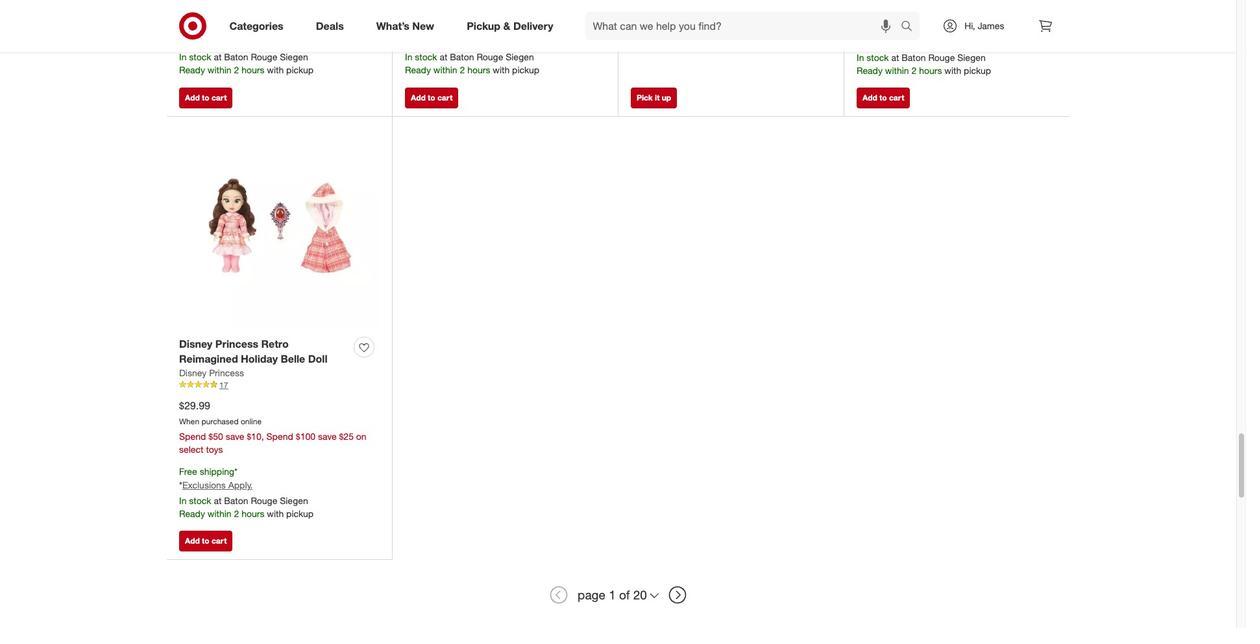 Task type: vqa. For each thing, say whether or not it's contained in the screenshot.
1st Gifts from the left
no



Task type: locate. For each thing, give the bounding box(es) containing it.
ready
[[631, 39, 657, 50], [179, 65, 205, 76], [405, 65, 431, 76], [857, 65, 883, 76], [179, 509, 205, 520]]

with
[[719, 39, 736, 50], [267, 65, 284, 76], [493, 65, 510, 76], [945, 65, 962, 76], [267, 509, 284, 520]]

1 horizontal spatial save
[[318, 431, 337, 442]]

reimagined
[[179, 352, 238, 365]]

pickup
[[738, 39, 765, 50], [286, 65, 314, 76], [512, 65, 540, 76], [964, 65, 991, 76], [286, 509, 314, 520]]

2
[[686, 39, 691, 50], [234, 65, 239, 76], [460, 65, 465, 76], [912, 65, 917, 76], [234, 509, 239, 520]]

hours
[[693, 39, 716, 50], [242, 65, 265, 76], [468, 65, 490, 76], [919, 65, 942, 76], [242, 509, 265, 520]]

17 link
[[179, 380, 379, 391]]

apply.
[[680, 10, 705, 21], [228, 36, 253, 47], [906, 37, 931, 48], [228, 480, 253, 491]]

$100
[[296, 431, 316, 442]]

what's new link
[[365, 12, 451, 40]]

doll
[[308, 352, 328, 365]]

1 vertical spatial princess
[[209, 367, 244, 378]]

1 disney from the top
[[179, 338, 213, 351]]

0 horizontal spatial spend
[[179, 431, 206, 442]]

rouge
[[703, 26, 729, 37], [251, 52, 277, 63], [477, 52, 503, 63], [929, 52, 955, 63], [251, 496, 277, 507]]

1 horizontal spatial spend
[[266, 431, 293, 442]]

spend up 'select'
[[179, 431, 206, 442]]

at inside in stock at  baton rouge siegen ready within 2 hours with pickup
[[440, 52, 448, 63]]

in
[[631, 26, 638, 37], [179, 52, 187, 63], [405, 52, 413, 63], [857, 52, 864, 63], [179, 496, 187, 507]]

to
[[202, 93, 209, 103], [428, 93, 435, 103], [880, 93, 887, 103], [202, 536, 209, 546]]

baton
[[676, 26, 700, 37], [224, 52, 248, 63], [450, 52, 474, 63], [902, 52, 926, 63], [224, 496, 248, 507]]

disney
[[179, 338, 213, 351], [179, 367, 207, 378]]

disney princess link
[[179, 367, 244, 380]]

0 horizontal spatial save
[[226, 431, 244, 442]]

shipping
[[200, 22, 234, 34], [426, 22, 460, 34], [878, 23, 912, 34], [200, 466, 234, 477]]

disney princess retro reimagined holiday belle doll link
[[179, 337, 349, 367]]

within down categories
[[208, 65, 232, 76]]

princess inside disney princess retro reimagined holiday belle doll
[[215, 338, 258, 351]]

at inside * exclusions apply. in stock at  baton rouge siegen ready within 2 hours with pickup
[[666, 26, 674, 37]]

in stock at  baton rouge siegen ready within 2 hours with pickup
[[405, 52, 540, 76]]

spend
[[179, 431, 206, 442], [266, 431, 293, 442]]

disney inside disney princess retro reimagined holiday belle doll
[[179, 338, 213, 351]]

0 vertical spatial princess
[[215, 338, 258, 351]]

* inside * exclusions apply. in stock at  baton rouge siegen ready within 2 hours with pickup
[[631, 10, 634, 21]]

what's
[[376, 19, 410, 32]]

purchased
[[202, 417, 239, 426]]

2 inside in stock at  baton rouge siegen ready within 2 hours with pickup
[[460, 65, 465, 76]]

disney up "reimagined"
[[179, 338, 213, 351]]

disney princess retro reimagined holiday belle doll
[[179, 338, 328, 365]]

hi,
[[965, 20, 976, 31]]

within down "free shipping"
[[434, 65, 457, 76]]

1 vertical spatial disney
[[179, 367, 207, 378]]

add to cart
[[185, 93, 227, 103], [411, 93, 453, 103], [863, 93, 905, 103], [185, 536, 227, 546]]

select
[[179, 444, 204, 455]]

in inside * exclusions apply. in stock at  baton rouge siegen ready within 2 hours with pickup
[[631, 26, 638, 37]]

disney inside disney princess link
[[179, 367, 207, 378]]

ready inside in stock at  baton rouge siegen ready within 2 hours with pickup
[[405, 65, 431, 76]]

*
[[631, 10, 634, 21], [234, 22, 238, 34], [912, 23, 915, 34], [179, 36, 182, 47], [857, 37, 860, 48], [234, 466, 238, 477], [179, 480, 182, 491]]

free shipping * * exclusions apply. in stock at  baton rouge siegen ready within 2 hours with pickup
[[179, 22, 314, 76], [857, 23, 991, 76], [179, 466, 314, 520]]

disney down "reimagined"
[[179, 367, 207, 378]]

save right the $50
[[226, 431, 244, 442]]

of
[[619, 588, 630, 603]]

princess up 17 on the left bottom of page
[[209, 367, 244, 378]]

exclusions
[[634, 10, 678, 21], [182, 36, 226, 47], [860, 37, 904, 48], [182, 480, 226, 491]]

within up up
[[659, 39, 683, 50]]

save left $25
[[318, 431, 337, 442]]

princess
[[215, 338, 258, 351], [209, 367, 244, 378]]

cart
[[212, 93, 227, 103], [438, 93, 453, 103], [889, 93, 905, 103], [212, 536, 227, 546]]

pickup
[[467, 19, 501, 32]]

disney princess retro reimagined holiday belle doll image
[[179, 129, 379, 329], [179, 129, 379, 329]]

1 spend from the left
[[179, 431, 206, 442]]

with inside * exclusions apply. in stock at  baton rouge siegen ready within 2 hours with pickup
[[719, 39, 736, 50]]

$50
[[209, 431, 223, 442]]

siegen
[[732, 26, 760, 37], [280, 52, 308, 63], [506, 52, 534, 63], [958, 52, 986, 63], [280, 496, 308, 507]]

2 save from the left
[[318, 431, 337, 442]]

rouge inside in stock at  baton rouge siegen ready within 2 hours with pickup
[[477, 52, 503, 63]]

free
[[179, 22, 197, 34], [405, 22, 423, 34], [857, 23, 875, 34], [179, 466, 197, 477]]

What can we help you find? suggestions appear below search field
[[585, 12, 905, 40]]

stock
[[641, 26, 663, 37], [189, 52, 211, 63], [415, 52, 437, 63], [867, 52, 889, 63], [189, 496, 211, 507]]

rouge inside * exclusions apply. in stock at  baton rouge siegen ready within 2 hours with pickup
[[703, 26, 729, 37]]

delivery
[[513, 19, 554, 32]]

princess for disney princess retro reimagined holiday belle doll
[[215, 338, 258, 351]]

within inside in stock at  baton rouge siegen ready within 2 hours with pickup
[[434, 65, 457, 76]]

pickup & delivery link
[[456, 12, 570, 40]]

exclusions apply. button
[[634, 9, 705, 22], [182, 35, 253, 48], [860, 36, 931, 49], [182, 479, 253, 492]]

hours inside in stock at  baton rouge siegen ready within 2 hours with pickup
[[468, 65, 490, 76]]

17
[[219, 380, 228, 390]]

1 save from the left
[[226, 431, 244, 442]]

spend right $10,
[[266, 431, 293, 442]]

hours inside * exclusions apply. in stock at  baton rouge siegen ready within 2 hours with pickup
[[693, 39, 716, 50]]

add to cart button
[[179, 88, 233, 108], [405, 88, 459, 108], [857, 88, 910, 108], [179, 531, 233, 552]]

princess up holiday
[[215, 338, 258, 351]]

belle
[[281, 352, 305, 365]]

save
[[226, 431, 244, 442], [318, 431, 337, 442]]

2 disney from the top
[[179, 367, 207, 378]]

retro
[[261, 338, 289, 351]]

add
[[185, 93, 200, 103], [411, 93, 426, 103], [863, 93, 878, 103], [185, 536, 200, 546]]

stock inside in stock at  baton rouge siegen ready within 2 hours with pickup
[[415, 52, 437, 63]]

within
[[659, 39, 683, 50], [208, 65, 232, 76], [434, 65, 457, 76], [885, 65, 909, 76], [208, 509, 232, 520]]

0 vertical spatial disney
[[179, 338, 213, 351]]

at
[[666, 26, 674, 37], [214, 52, 222, 63], [440, 52, 448, 63], [892, 52, 899, 63], [214, 496, 222, 507]]



Task type: describe. For each thing, give the bounding box(es) containing it.
20
[[634, 588, 647, 603]]

$29.99
[[179, 399, 210, 412]]

siegen inside * exclusions apply. in stock at  baton rouge siegen ready within 2 hours with pickup
[[732, 26, 760, 37]]

within down search button
[[885, 65, 909, 76]]

page
[[578, 588, 606, 603]]

categories
[[230, 19, 284, 32]]

search button
[[895, 12, 927, 43]]

$10,
[[247, 431, 264, 442]]

disney for disney princess
[[179, 367, 207, 378]]

pick
[[637, 93, 653, 103]]

pickup inside in stock at  baton rouge siegen ready within 2 hours with pickup
[[512, 65, 540, 76]]

it
[[655, 93, 660, 103]]

page 1 of 20
[[578, 588, 647, 603]]

in inside in stock at  baton rouge siegen ready within 2 hours with pickup
[[405, 52, 413, 63]]

* exclusions apply. in stock at  baton rouge siegen ready within 2 hours with pickup
[[631, 10, 765, 50]]

2 spend from the left
[[266, 431, 293, 442]]

when
[[179, 417, 199, 426]]

baton inside * exclusions apply. in stock at  baton rouge siegen ready within 2 hours with pickup
[[676, 26, 700, 37]]

siegen inside in stock at  baton rouge siegen ready within 2 hours with pickup
[[506, 52, 534, 63]]

holiday
[[241, 352, 278, 365]]

page 1 of 20 button
[[572, 581, 665, 609]]

ready inside * exclusions apply. in stock at  baton rouge siegen ready within 2 hours with pickup
[[631, 39, 657, 50]]

$29.99 when purchased online spend $50 save $10, spend $100 save $25 on select toys
[[179, 399, 367, 455]]

apply. inside * exclusions apply. in stock at  baton rouge siegen ready within 2 hours with pickup
[[680, 10, 705, 21]]

hi, james
[[965, 20, 1005, 31]]

online
[[241, 417, 262, 426]]

deals
[[316, 19, 344, 32]]

up
[[662, 93, 671, 103]]

pick it up button
[[631, 88, 677, 108]]

exclusions inside * exclusions apply. in stock at  baton rouge siegen ready within 2 hours with pickup
[[634, 10, 678, 21]]

stock inside * exclusions apply. in stock at  baton rouge siegen ready within 2 hours with pickup
[[641, 26, 663, 37]]

free shipping
[[405, 22, 460, 34]]

new
[[413, 19, 434, 32]]

deals link
[[305, 12, 360, 40]]

princess for disney princess
[[209, 367, 244, 378]]

categories link
[[218, 12, 300, 40]]

on
[[356, 431, 367, 442]]

&
[[503, 19, 511, 32]]

toys
[[206, 444, 223, 455]]

pickup & delivery
[[467, 19, 554, 32]]

baton inside in stock at  baton rouge siegen ready within 2 hours with pickup
[[450, 52, 474, 63]]

search
[[895, 21, 927, 33]]

within down toys
[[208, 509, 232, 520]]

1
[[609, 588, 616, 603]]

disney for disney princess retro reimagined holiday belle doll
[[179, 338, 213, 351]]

within inside * exclusions apply. in stock at  baton rouge siegen ready within 2 hours with pickup
[[659, 39, 683, 50]]

pickup inside * exclusions apply. in stock at  baton rouge siegen ready within 2 hours with pickup
[[738, 39, 765, 50]]

pick it up
[[637, 93, 671, 103]]

what's new
[[376, 19, 434, 32]]

james
[[978, 20, 1005, 31]]

2 inside * exclusions apply. in stock at  baton rouge siegen ready within 2 hours with pickup
[[686, 39, 691, 50]]

with inside in stock at  baton rouge siegen ready within 2 hours with pickup
[[493, 65, 510, 76]]

disney princess
[[179, 367, 244, 378]]

$25
[[339, 431, 354, 442]]



